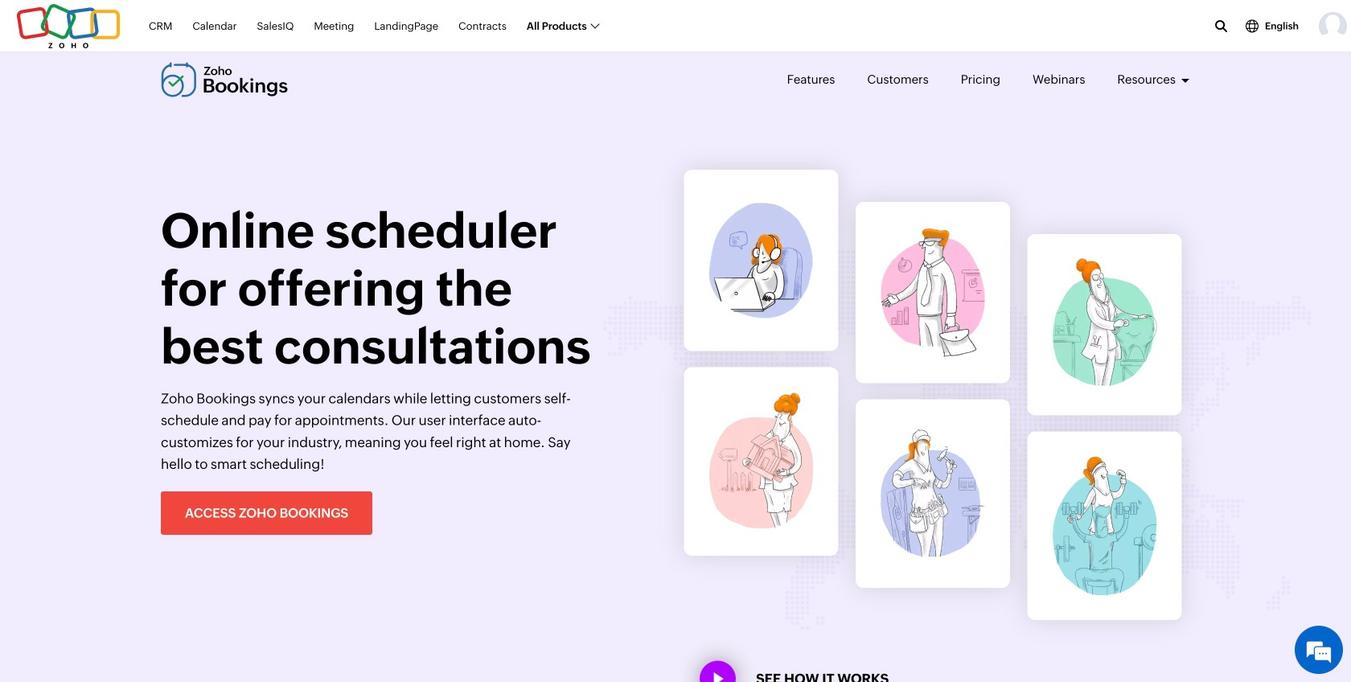Task type: vqa. For each thing, say whether or not it's contained in the screenshot.
Greg Robinson ICON at the top right
yes



Task type: describe. For each thing, give the bounding box(es) containing it.
zoho bookings logo image
[[161, 62, 289, 97]]



Task type: locate. For each thing, give the bounding box(es) containing it.
greg robinson image
[[1320, 12, 1348, 40]]

online scheduler for offering the best consultations image
[[697, 187, 826, 335], [869, 212, 998, 373], [1041, 243, 1170, 407], [697, 377, 826, 547], [869, 414, 998, 574], [1041, 440, 1170, 612]]



